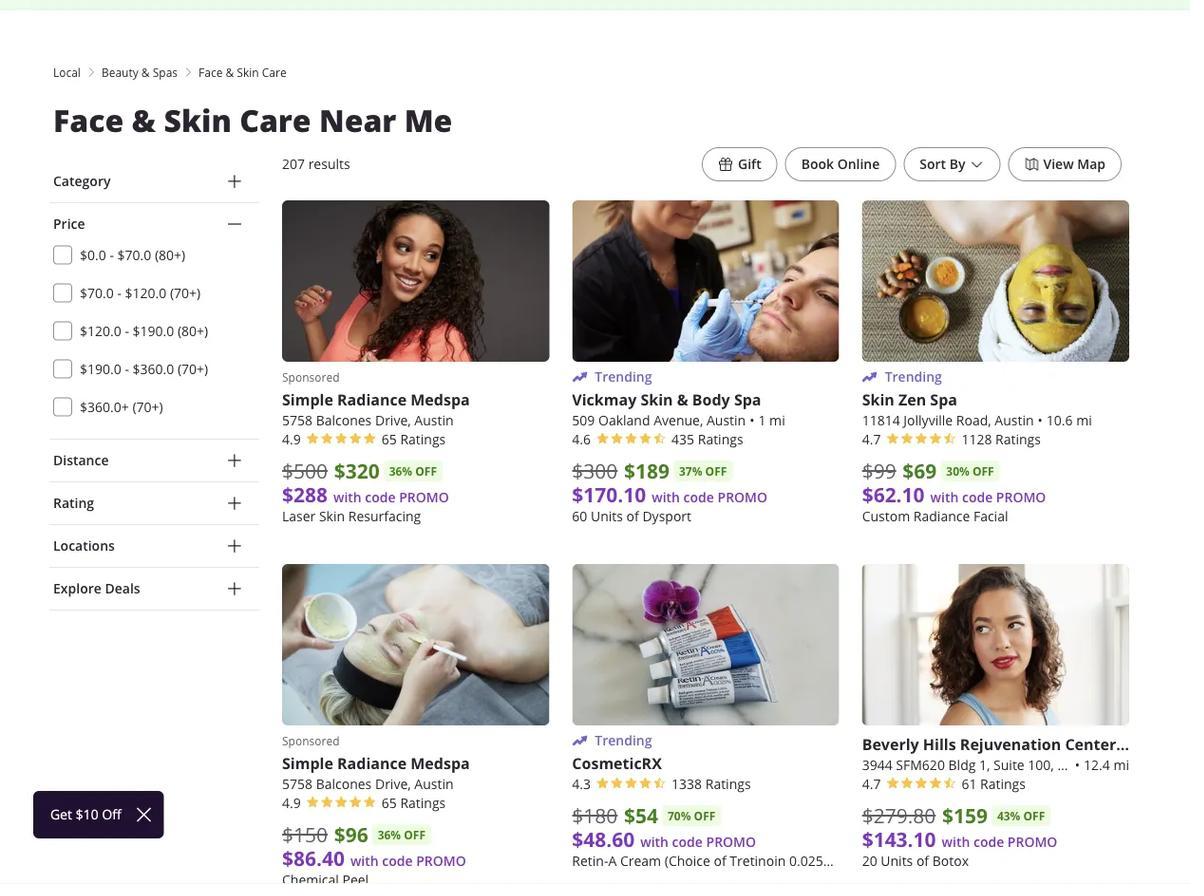 Task type: vqa. For each thing, say whether or not it's contained in the screenshot.
1 PHOTOS
no



Task type: describe. For each thing, give the bounding box(es) containing it.
rejuvenation
[[960, 734, 1061, 755]]

& for beauty & spas
[[141, 65, 150, 80]]

65 for $320
[[382, 431, 397, 448]]

$99
[[862, 457, 896, 484]]

near
[[319, 100, 396, 141]]

skin inside the $500 $320 36% off $288 with code promo laser skin resurfacing
[[319, 508, 345, 525]]

$143.10
[[862, 826, 936, 854]]

off for $54
[[694, 808, 716, 824]]

care for face & skin care
[[262, 65, 287, 80]]

suite
[[994, 757, 1025, 774]]

oakland
[[598, 412, 650, 429]]

ratings for $96
[[400, 795, 446, 812]]

5758 for $320
[[282, 412, 313, 429]]

simple for $96
[[282, 753, 333, 774]]

& for face & skin care near me
[[132, 100, 156, 141]]

0 horizontal spatial bee
[[1058, 757, 1081, 774]]

207
[[282, 155, 305, 173]]

0 vertical spatial cave
[[1152, 734, 1189, 755]]

70%
[[668, 808, 691, 824]]

of for $143.10
[[916, 853, 929, 870]]

promo for $54
[[706, 834, 756, 851]]

botox
[[932, 853, 969, 870]]

65 ratings for $320
[[382, 431, 446, 448]]

austin inside vickmay skin & body spa 509 oakland avenue, austin • 1 mi
[[707, 412, 746, 429]]

trending for $189
[[595, 368, 652, 386]]

with for $54
[[640, 834, 669, 851]]

$279.80
[[862, 802, 936, 829]]

trending up cosmeticrx at the bottom
[[595, 732, 652, 750]]

beverly
[[862, 734, 919, 755]]

gift button
[[702, 147, 778, 181]]

road,
[[956, 412, 991, 429]]

vickmay skin & body spa 509 oakland avenue, austin • 1 mi
[[572, 390, 785, 429]]

with for $69
[[930, 489, 959, 506]]

jollyville
[[904, 412, 953, 429]]

ratings down suite
[[980, 776, 1026, 793]]

36% for $320
[[389, 463, 412, 479]]

austin inside skin zen spa 11814 jollyville road, austin • 10.6 mi
[[995, 412, 1034, 429]]

spas
[[153, 65, 178, 80]]

3944
[[862, 757, 893, 774]]

5758 for $96
[[282, 776, 313, 793]]

1338 ratings
[[672, 776, 751, 793]]

$360.0+ (70+)
[[80, 398, 163, 416]]

units for $143.10
[[881, 853, 913, 870]]

skin inside vickmay skin & body spa 509 oakland avenue, austin • 1 mi
[[641, 390, 673, 410]]

4.3
[[572, 776, 591, 793]]

cosmeticrx
[[572, 753, 662, 774]]

3944 sfm620 bldg 1, suite 100, bee cave
[[862, 757, 1114, 774]]

11814
[[862, 412, 900, 429]]

locations
[[53, 537, 115, 555]]

- for $360.0
[[125, 360, 129, 378]]

(80+) for $0.0 - $70.0 (80+)
[[155, 246, 185, 264]]

spa inside skin zen spa 11814 jollyville road, austin • 10.6 mi
[[930, 390, 957, 410]]

mi inside vickmay skin & body spa 509 oakland avenue, austin • 1 mi
[[769, 412, 785, 429]]

36% for $96
[[378, 827, 401, 843]]

0 vertical spatial $120.0
[[125, 284, 166, 302]]

medspa for $320
[[411, 390, 470, 410]]

code for $189
[[684, 489, 714, 506]]

sort
[[920, 155, 946, 173]]

book online
[[801, 155, 880, 173]]

book
[[801, 155, 834, 173]]

laser
[[282, 508, 316, 525]]

book online button
[[785, 147, 896, 181]]

0 vertical spatial bee
[[1120, 734, 1148, 755]]

mi inside skin zen spa 11814 jollyville road, austin • 10.6 mi
[[1076, 412, 1092, 429]]

promo for $320
[[399, 489, 449, 506]]

$360.0+
[[80, 398, 129, 416]]

by
[[950, 155, 965, 173]]

radiance for $96
[[337, 753, 407, 774]]

bldg
[[948, 757, 976, 774]]

promo for $159
[[1008, 834, 1058, 851]]

beauty & spas link
[[102, 64, 178, 81]]

sort by
[[920, 155, 965, 173]]

1128
[[962, 431, 992, 448]]

face & skin care near me
[[53, 100, 452, 141]]

$279.80 $159 43% off $143.10 with code promo 20 units of botox
[[862, 802, 1058, 870]]

$320
[[334, 457, 380, 484]]

dysport
[[642, 508, 692, 525]]

2 vertical spatial (70+)
[[132, 398, 163, 416]]

code for $320
[[365, 489, 396, 506]]

$62.10
[[862, 481, 925, 509]]

43%
[[997, 808, 1021, 824]]

promo for $96
[[416, 853, 466, 870]]

$150
[[282, 821, 328, 848]]

category
[[53, 172, 111, 190]]

$86.40
[[282, 845, 345, 873]]

simple for $320
[[282, 390, 333, 410]]

radiance inside $99 $69 30% off $62.10 with code promo custom radiance facial
[[914, 508, 970, 525]]

4.9 for $86.40
[[282, 795, 301, 812]]

0 vertical spatial $190.0
[[133, 322, 174, 340]]

view map
[[1043, 155, 1106, 173]]

explore deals
[[53, 580, 140, 597]]

local
[[53, 65, 81, 80]]

$99 $69 30% off $62.10 with code promo custom radiance facial
[[862, 457, 1046, 525]]

map
[[1077, 155, 1106, 173]]

61 ratings
[[962, 776, 1026, 793]]

20
[[862, 853, 877, 870]]

$48.60
[[572, 826, 635, 854]]

$96
[[334, 821, 368, 848]]

12.4
[[1084, 757, 1110, 774]]

$500 $320 36% off $288 with code promo laser skin resurfacing
[[282, 457, 449, 525]]

rating
[[53, 494, 94, 512]]

4.7 for 61 ratings
[[862, 776, 881, 793]]

$180 $54 70% off $48.60 with code promo
[[572, 802, 756, 854]]

gift
[[738, 155, 761, 173]]

sponsored simple radiance medspa 5758 balcones drive, austin for $96
[[282, 733, 470, 793]]

custom
[[862, 508, 910, 525]]

price button
[[49, 203, 259, 245]]

60
[[572, 508, 587, 525]]

sponsored for $96
[[282, 733, 340, 749]]

1338
[[672, 776, 702, 793]]

0 horizontal spatial $70.0
[[80, 284, 114, 302]]

$0.0
[[80, 246, 106, 264]]

hills
[[923, 734, 956, 755]]

units for $170.10
[[591, 508, 623, 525]]

$189
[[624, 457, 670, 484]]

with for $96
[[350, 853, 379, 870]]

& for face & skin care
[[226, 65, 234, 80]]

2 horizontal spatial mi
[[1114, 757, 1129, 774]]

skin inside skin zen spa 11814 jollyville road, austin • 10.6 mi
[[862, 390, 895, 410]]

$300
[[572, 457, 618, 484]]



Task type: locate. For each thing, give the bounding box(es) containing it.
promo for $69
[[996, 489, 1046, 506]]

ratings
[[400, 431, 446, 448], [698, 431, 743, 448], [995, 431, 1041, 448], [705, 776, 751, 793], [980, 776, 1026, 793], [400, 795, 446, 812]]

0 vertical spatial medspa
[[411, 390, 470, 410]]

of left dysport
[[626, 508, 639, 525]]

1 medspa from the top
[[411, 390, 470, 410]]

0 horizontal spatial $190.0
[[80, 360, 121, 378]]

mi right 1
[[769, 412, 785, 429]]

bee up • 12.4 mi on the right bottom
[[1120, 734, 1148, 755]]

units right the 60
[[591, 508, 623, 525]]

skin down spas
[[164, 100, 232, 141]]

$360.0
[[133, 360, 174, 378]]

4.9
[[282, 431, 301, 448], [282, 795, 301, 812]]

(70+) for $70.0 - $120.0 (70+)
[[170, 284, 201, 302]]

avenue,
[[654, 412, 703, 429]]

care up face & skin care near me
[[262, 65, 287, 80]]

4.7 for 1128 ratings
[[862, 431, 881, 448]]

off for $189
[[705, 463, 727, 479]]

4.9 up the $500
[[282, 431, 301, 448]]

(70+) up $120.0 - $190.0 (80+)
[[170, 284, 201, 302]]

0 vertical spatial 65 ratings
[[382, 431, 446, 448]]

$70.0 down price dropdown button
[[117, 246, 151, 264]]

$170.10
[[572, 481, 646, 509]]

1 vertical spatial $120.0
[[80, 322, 121, 340]]

units inside $300 $189 37% off $170.10 with code promo 60 units of dysport
[[591, 508, 623, 525]]

spa
[[734, 390, 761, 410], [930, 390, 957, 410]]

promo inside $99 $69 30% off $62.10 with code promo custom radiance facial
[[996, 489, 1046, 506]]

&
[[141, 65, 150, 80], [226, 65, 234, 80], [132, 100, 156, 141], [677, 390, 688, 410]]

drive,
[[375, 412, 411, 429], [375, 776, 411, 793]]

• 12.4 mi
[[1075, 757, 1129, 774]]

10.6
[[1047, 412, 1073, 429]]

trending for $69
[[885, 368, 942, 386]]

with up botox
[[942, 834, 970, 851]]

• left the 12.4
[[1075, 757, 1080, 774]]

drive, up $150 $96 36% off $86.40 with code promo
[[375, 776, 411, 793]]

radiance up $96
[[337, 753, 407, 774]]

1 4.7 from the top
[[862, 431, 881, 448]]

1 vertical spatial 65
[[382, 795, 397, 812]]

face right spas
[[199, 65, 223, 80]]

code up facial
[[962, 489, 993, 506]]

$190.0 up $360.0+ in the top left of the page
[[80, 360, 121, 378]]

off right $96
[[404, 827, 426, 843]]

radiance
[[337, 390, 407, 410], [914, 508, 970, 525], [337, 753, 407, 774]]

of inside $300 $189 37% off $170.10 with code promo 60 units of dysport
[[626, 508, 639, 525]]

skin up 11814
[[862, 390, 895, 410]]

of inside $279.80 $159 43% off $143.10 with code promo 20 units of botox
[[916, 853, 929, 870]]

0 horizontal spatial face
[[53, 100, 124, 141]]

0 vertical spatial care
[[262, 65, 287, 80]]

trending
[[595, 368, 652, 386], [885, 368, 942, 386], [595, 732, 652, 750]]

0 horizontal spatial units
[[591, 508, 623, 525]]

spa inside vickmay skin & body spa 509 oakland avenue, austin • 1 mi
[[734, 390, 761, 410]]

1 vertical spatial $70.0
[[80, 284, 114, 302]]

65 ratings up $150 $96 36% off $86.40 with code promo
[[382, 795, 446, 812]]

with down $320
[[333, 489, 362, 506]]

cave down center
[[1085, 757, 1114, 774]]

0 vertical spatial 4.9
[[282, 431, 301, 448]]

0 vertical spatial simple
[[282, 390, 333, 410]]

36%
[[389, 463, 412, 479], [378, 827, 401, 843]]

with down 30%
[[930, 489, 959, 506]]

0 horizontal spatial $120.0
[[80, 322, 121, 340]]

(70+)
[[170, 284, 201, 302], [178, 360, 208, 378], [132, 398, 163, 416]]

units inside $279.80 $159 43% off $143.10 with code promo 20 units of botox
[[881, 853, 913, 870]]

sfm620
[[896, 757, 945, 774]]

61
[[962, 776, 977, 793]]

0 vertical spatial of
[[626, 508, 639, 525]]

1 vertical spatial simple
[[282, 753, 333, 774]]

2 vertical spatial radiance
[[337, 753, 407, 774]]

with inside $150 $96 36% off $86.40 with code promo
[[350, 853, 379, 870]]

0 vertical spatial (80+)
[[155, 246, 185, 264]]

with inside the $500 $320 36% off $288 with code promo laser skin resurfacing
[[333, 489, 362, 506]]

2 sponsored from the top
[[282, 733, 340, 749]]

1 horizontal spatial $190.0
[[133, 322, 174, 340]]

& down beauty & spas
[[132, 100, 156, 141]]

(70+) right $360.0
[[178, 360, 208, 378]]

•
[[750, 412, 755, 429], [1038, 412, 1043, 429], [1075, 757, 1080, 774]]

1 vertical spatial 36%
[[378, 827, 401, 843]]

1 4.9 from the top
[[282, 431, 301, 448]]

radiance up $320
[[337, 390, 407, 410]]

medspa
[[411, 390, 470, 410], [411, 753, 470, 774]]

beauty
[[102, 65, 138, 80]]

2 simple from the top
[[282, 753, 333, 774]]

off up resurfacing
[[415, 463, 437, 479]]

1 vertical spatial radiance
[[914, 508, 970, 525]]

ratings for $189
[[698, 431, 743, 448]]

65 up $150 $96 36% off $86.40 with code promo
[[382, 795, 397, 812]]

balcones up $96
[[316, 776, 372, 793]]

sort by button
[[904, 147, 1001, 181]]

code down 37%
[[684, 489, 714, 506]]

with up dysport
[[652, 489, 680, 506]]

1 vertical spatial drive,
[[375, 776, 411, 793]]

ratings for $320
[[400, 431, 446, 448]]

30%
[[946, 463, 970, 479]]

sponsored up $150
[[282, 733, 340, 749]]

me
[[404, 100, 452, 141]]

0 horizontal spatial cave
[[1085, 757, 1114, 774]]

face inside the breadcrumbs element
[[199, 65, 223, 80]]

- right $0.0
[[110, 246, 114, 264]]

deals
[[105, 580, 140, 597]]

1 horizontal spatial face
[[199, 65, 223, 80]]

of for $170.10
[[626, 508, 639, 525]]

ratings right 1338
[[705, 776, 751, 793]]

2 65 from the top
[[382, 795, 397, 812]]

skin right laser
[[319, 508, 345, 525]]

0 horizontal spatial of
[[626, 508, 639, 525]]

body
[[692, 390, 730, 410]]

5758 up $150
[[282, 776, 313, 793]]

cave right center
[[1152, 734, 1189, 755]]

1 vertical spatial 4.7
[[862, 776, 881, 793]]

sponsored for $320
[[282, 370, 340, 385]]

with inside $279.80 $159 43% off $143.10 with code promo 20 units of botox
[[942, 834, 970, 851]]

$500
[[282, 457, 328, 484]]

1 horizontal spatial cave
[[1152, 734, 1189, 755]]

off inside "$180 $54 70% off $48.60 with code promo"
[[694, 808, 716, 824]]

1 vertical spatial balcones
[[316, 776, 372, 793]]

$120.0 down $70.0 - $120.0 (70+)
[[80, 322, 121, 340]]

mi right the 12.4
[[1114, 757, 1129, 774]]

1 horizontal spatial spa
[[930, 390, 957, 410]]

$120.0 - $190.0 (80+)
[[80, 322, 208, 340]]

1 sponsored from the top
[[282, 370, 340, 385]]

$70.0 down $0.0
[[80, 284, 114, 302]]

off for $320
[[415, 463, 437, 479]]

breadcrumbs element
[[49, 64, 1141, 81]]

face for face & skin care
[[199, 65, 223, 80]]

1 spa from the left
[[734, 390, 761, 410]]

sponsored simple radiance medspa 5758 balcones drive, austin up $320
[[282, 370, 470, 429]]

bee left the 12.4
[[1058, 757, 1081, 774]]

price
[[53, 215, 85, 233]]

with inside $99 $69 30% off $62.10 with code promo custom radiance facial
[[930, 489, 959, 506]]

with down $54
[[640, 834, 669, 851]]

0 vertical spatial sponsored
[[282, 370, 340, 385]]

code for $96
[[382, 853, 413, 870]]

36% inside $150 $96 36% off $86.40 with code promo
[[378, 827, 401, 843]]

code
[[365, 489, 396, 506], [684, 489, 714, 506], [962, 489, 993, 506], [672, 834, 703, 851], [974, 834, 1004, 851], [382, 853, 413, 870]]

ratings for $69
[[995, 431, 1041, 448]]

skin up face & skin care near me
[[237, 65, 259, 80]]

4.7 down 3944
[[862, 776, 881, 793]]

care for face & skin care near me
[[239, 100, 311, 141]]

0 vertical spatial balcones
[[316, 412, 372, 429]]

$300 $189 37% off $170.10 with code promo 60 units of dysport
[[572, 457, 768, 525]]

category button
[[49, 161, 259, 202]]

1 65 from the top
[[382, 431, 397, 448]]

local link
[[53, 64, 81, 81]]

1 horizontal spatial $70.0
[[117, 246, 151, 264]]

bee
[[1120, 734, 1148, 755], [1058, 757, 1081, 774]]

drive, for $96
[[375, 776, 411, 793]]

0 vertical spatial sponsored simple radiance medspa 5758 balcones drive, austin
[[282, 370, 470, 429]]

code inside $150 $96 36% off $86.40 with code promo
[[382, 853, 413, 870]]

off right 30%
[[973, 463, 994, 479]]

65
[[382, 431, 397, 448], [382, 795, 397, 812]]

1 vertical spatial care
[[239, 100, 311, 141]]

sponsored up the $500
[[282, 370, 340, 385]]

off inside $99 $69 30% off $62.10 with code promo custom radiance facial
[[973, 463, 994, 479]]

1 vertical spatial 4.9
[[282, 795, 301, 812]]

care inside the breadcrumbs element
[[262, 65, 287, 80]]

promo inside "$180 $54 70% off $48.60 with code promo"
[[706, 834, 756, 851]]

distance
[[53, 452, 109, 469]]

& up face & skin care near me
[[226, 65, 234, 80]]

promo inside $279.80 $159 43% off $143.10 with code promo 20 units of botox
[[1008, 834, 1058, 851]]

(70+) down $190.0 - $360.0 (70+)
[[132, 398, 163, 416]]

(70+) for $190.0 - $360.0 (70+)
[[178, 360, 208, 378]]

radiance for $320
[[337, 390, 407, 410]]

100,
[[1028, 757, 1054, 774]]

2 sponsored simple radiance medspa 5758 balcones drive, austin from the top
[[282, 733, 470, 793]]

- for $190.0
[[125, 322, 129, 340]]

spa up jollyville in the top of the page
[[930, 390, 957, 410]]

with for $159
[[942, 834, 970, 851]]

1 5758 from the top
[[282, 412, 313, 429]]

skin
[[237, 65, 259, 80], [164, 100, 232, 141], [641, 390, 673, 410], [862, 390, 895, 410], [319, 508, 345, 525]]

trending up the "zen"
[[885, 368, 942, 386]]

1 vertical spatial sponsored simple radiance medspa 5758 balcones drive, austin
[[282, 733, 470, 793]]

rating button
[[49, 483, 259, 524]]

1 vertical spatial of
[[916, 853, 929, 870]]

1 vertical spatial sponsored
[[282, 733, 340, 749]]

1 horizontal spatial mi
[[1076, 412, 1092, 429]]

ratings right 435
[[698, 431, 743, 448]]

2 65 ratings from the top
[[382, 795, 446, 812]]

code for $159
[[974, 834, 1004, 851]]

1 vertical spatial cave
[[1085, 757, 1114, 774]]

& up 'avenue,'
[[677, 390, 688, 410]]

code for $69
[[962, 489, 993, 506]]

- for $70.0
[[110, 246, 114, 264]]

$0.0 - $70.0 (80+)
[[80, 246, 185, 264]]

ratings up the $500 $320 36% off $288 with code promo laser skin resurfacing
[[400, 431, 446, 448]]

1 balcones from the top
[[316, 412, 372, 429]]

view map button
[[1008, 147, 1122, 181]]

results
[[308, 155, 350, 173]]

1128 ratings
[[962, 431, 1041, 448]]

off for $159
[[1023, 808, 1045, 824]]

with for $189
[[652, 489, 680, 506]]

37%
[[679, 463, 702, 479]]

1 horizontal spatial bee
[[1120, 734, 1148, 755]]

36% inside the $500 $320 36% off $288 with code promo laser skin resurfacing
[[389, 463, 412, 479]]

1 drive, from the top
[[375, 412, 411, 429]]

1
[[758, 412, 766, 429]]

off right 70%
[[694, 808, 716, 824]]

0 vertical spatial 4.7
[[862, 431, 881, 448]]

65 up the $500 $320 36% off $288 with code promo laser skin resurfacing
[[382, 431, 397, 448]]

5758 up the $500
[[282, 412, 313, 429]]

skin inside the breadcrumbs element
[[237, 65, 259, 80]]

$159
[[942, 802, 988, 829]]

cave
[[1152, 734, 1189, 755], [1085, 757, 1114, 774]]

balcones for $96
[[316, 776, 372, 793]]

& left spas
[[141, 65, 150, 80]]

1 horizontal spatial units
[[881, 853, 913, 870]]

mi right 10.6
[[1076, 412, 1092, 429]]

• inside skin zen spa 11814 jollyville road, austin • 10.6 mi
[[1038, 412, 1043, 429]]

1 65 ratings from the top
[[382, 431, 446, 448]]

$288
[[282, 481, 328, 509]]

distance button
[[49, 440, 259, 482]]

skin up 'avenue,'
[[641, 390, 673, 410]]

drive, up $320
[[375, 412, 411, 429]]

code inside $99 $69 30% off $62.10 with code promo custom radiance facial
[[962, 489, 993, 506]]

code up resurfacing
[[365, 489, 396, 506]]

locations button
[[49, 525, 259, 567]]

face for face & skin care near me
[[53, 100, 124, 141]]

medspa for $96
[[411, 753, 470, 774]]

- down $0.0 - $70.0 (80+)
[[117, 284, 121, 302]]

2 spa from the left
[[930, 390, 957, 410]]

0 vertical spatial face
[[199, 65, 223, 80]]

2 5758 from the top
[[282, 776, 313, 793]]

1 vertical spatial (80+)
[[178, 322, 208, 340]]

0 vertical spatial 5758
[[282, 412, 313, 429]]

0 vertical spatial drive,
[[375, 412, 411, 429]]

2 4.9 from the top
[[282, 795, 301, 812]]

1 vertical spatial units
[[881, 853, 913, 870]]

4.9 up $150
[[282, 795, 301, 812]]

1,
[[979, 757, 990, 774]]

balcones for $320
[[316, 412, 372, 429]]

1 vertical spatial 65 ratings
[[382, 795, 446, 812]]

code inside the $500 $320 36% off $288 with code promo laser skin resurfacing
[[365, 489, 396, 506]]

435 ratings
[[672, 431, 743, 448]]

code down the 43%
[[974, 834, 1004, 851]]

with inside $300 $189 37% off $170.10 with code promo 60 units of dysport
[[652, 489, 680, 506]]

vickmay
[[572, 390, 637, 410]]

2 medspa from the top
[[411, 753, 470, 774]]

2 horizontal spatial •
[[1075, 757, 1080, 774]]

435
[[672, 431, 694, 448]]

$120.0 up $120.0 - $190.0 (80+)
[[125, 284, 166, 302]]

with for $320
[[333, 489, 362, 506]]

- for $120.0
[[117, 284, 121, 302]]

face
[[199, 65, 223, 80], [53, 100, 124, 141]]

(80+) for $120.0 - $190.0 (80+)
[[178, 322, 208, 340]]

- down $70.0 - $120.0 (70+)
[[125, 322, 129, 340]]

sponsored simple radiance medspa 5758 balcones drive, austin up $96
[[282, 733, 470, 793]]

65 for $96
[[382, 795, 397, 812]]

• left 1
[[750, 412, 755, 429]]

0 vertical spatial units
[[591, 508, 623, 525]]

2 drive, from the top
[[375, 776, 411, 793]]

65 ratings for $96
[[382, 795, 446, 812]]

resurfacing
[[348, 508, 421, 525]]

ratings up $150 $96 36% off $86.40 with code promo
[[400, 795, 446, 812]]

& inside vickmay skin & body spa 509 oakland avenue, austin • 1 mi
[[677, 390, 688, 410]]

$190.0 - $360.0 (70+)
[[80, 360, 208, 378]]

(80+) up $190.0 - $360.0 (70+)
[[178, 322, 208, 340]]

1 vertical spatial bee
[[1058, 757, 1081, 774]]

1 horizontal spatial $120.0
[[125, 284, 166, 302]]

drive, for $320
[[375, 412, 411, 429]]

code for $54
[[672, 834, 703, 851]]

• inside vickmay skin & body spa 509 oakland avenue, austin • 1 mi
[[750, 412, 755, 429]]

1 vertical spatial (70+)
[[178, 360, 208, 378]]

of left botox
[[916, 853, 929, 870]]

care up 207
[[239, 100, 311, 141]]

skin zen spa 11814 jollyville road, austin • 10.6 mi
[[862, 390, 1092, 429]]

65 ratings up the $500 $320 36% off $288 with code promo laser skin resurfacing
[[382, 431, 446, 448]]

1 vertical spatial $190.0
[[80, 360, 121, 378]]

balcones up $320
[[316, 412, 372, 429]]

0 horizontal spatial •
[[750, 412, 755, 429]]

off inside $150 $96 36% off $86.40 with code promo
[[404, 827, 426, 843]]

- left $360.0
[[125, 360, 129, 378]]

36% right $320
[[389, 463, 412, 479]]

$54
[[624, 802, 658, 829]]

1 vertical spatial medspa
[[411, 753, 470, 774]]

promo inside $150 $96 36% off $86.40 with code promo
[[416, 853, 466, 870]]

off for $96
[[404, 827, 426, 843]]

0 horizontal spatial mi
[[769, 412, 785, 429]]

1 horizontal spatial of
[[916, 853, 929, 870]]

promo inside $300 $189 37% off $170.10 with code promo 60 units of dysport
[[718, 489, 768, 506]]

off right 37%
[[705, 463, 727, 479]]

off for $69
[[973, 463, 994, 479]]

off inside $300 $189 37% off $170.10 with code promo 60 units of dysport
[[705, 463, 727, 479]]

radiance down 30%
[[914, 508, 970, 525]]

1 vertical spatial face
[[53, 100, 124, 141]]

austin
[[414, 412, 454, 429], [707, 412, 746, 429], [995, 412, 1034, 429], [414, 776, 454, 793]]

facial
[[974, 508, 1008, 525]]

1 vertical spatial 5758
[[282, 776, 313, 793]]

code down 70%
[[672, 834, 703, 851]]

with inside "$180 $54 70% off $48.60 with code promo"
[[640, 834, 669, 851]]

off right the 43%
[[1023, 808, 1045, 824]]

(80+)
[[155, 246, 185, 264], [178, 322, 208, 340]]

simple up $150
[[282, 753, 333, 774]]

$190.0
[[133, 322, 174, 340], [80, 360, 121, 378]]

$69
[[903, 457, 937, 484]]

online
[[837, 155, 880, 173]]

code right $86.40 in the left bottom of the page
[[382, 853, 413, 870]]

promo for $189
[[718, 489, 768, 506]]

• left 10.6
[[1038, 412, 1043, 429]]

0 vertical spatial 65
[[382, 431, 397, 448]]

trending up vickmay on the top of page
[[595, 368, 652, 386]]

2 balcones from the top
[[316, 776, 372, 793]]

1 sponsored simple radiance medspa 5758 balcones drive, austin from the top
[[282, 370, 470, 429]]

1 horizontal spatial •
[[1038, 412, 1043, 429]]

1 simple from the top
[[282, 390, 333, 410]]

4.9 for $288
[[282, 431, 301, 448]]

spa up 1
[[734, 390, 761, 410]]

sponsored simple radiance medspa 5758 balcones drive, austin for $320
[[282, 370, 470, 429]]

simple up the $500
[[282, 390, 333, 410]]

explore deals button
[[49, 568, 259, 610]]

code inside $279.80 $159 43% off $143.10 with code promo 20 units of botox
[[974, 834, 1004, 851]]

2 4.7 from the top
[[862, 776, 881, 793]]

5758
[[282, 412, 313, 429], [282, 776, 313, 793]]

explore
[[53, 580, 101, 597]]

with down $96
[[350, 853, 379, 870]]

off inside $279.80 $159 43% off $143.10 with code promo 20 units of botox
[[1023, 808, 1045, 824]]

0 vertical spatial $70.0
[[117, 246, 151, 264]]

0 vertical spatial (70+)
[[170, 284, 201, 302]]

price list
[[53, 244, 259, 424]]

zen
[[899, 390, 926, 410]]

$190.0 up $360.0
[[133, 322, 174, 340]]

36% right $96
[[378, 827, 401, 843]]

beverly hills rejuvenation center bee cave
[[862, 734, 1189, 755]]

4.7 down 11814
[[862, 431, 881, 448]]

0 vertical spatial 36%
[[389, 463, 412, 479]]

code inside "$180 $54 70% off $48.60 with code promo"
[[672, 834, 703, 851]]

0 horizontal spatial spa
[[734, 390, 761, 410]]

code inside $300 $189 37% off $170.10 with code promo 60 units of dysport
[[684, 489, 714, 506]]

units right 20
[[881, 853, 913, 870]]

face & skin care
[[199, 65, 287, 80]]

promo inside the $500 $320 36% off $288 with code promo laser skin resurfacing
[[399, 489, 449, 506]]

face down local
[[53, 100, 124, 141]]

off inside the $500 $320 36% off $288 with code promo laser skin resurfacing
[[415, 463, 437, 479]]

view
[[1043, 155, 1074, 173]]

(80+) down price dropdown button
[[155, 246, 185, 264]]

ratings right 1128
[[995, 431, 1041, 448]]

0 vertical spatial radiance
[[337, 390, 407, 410]]



